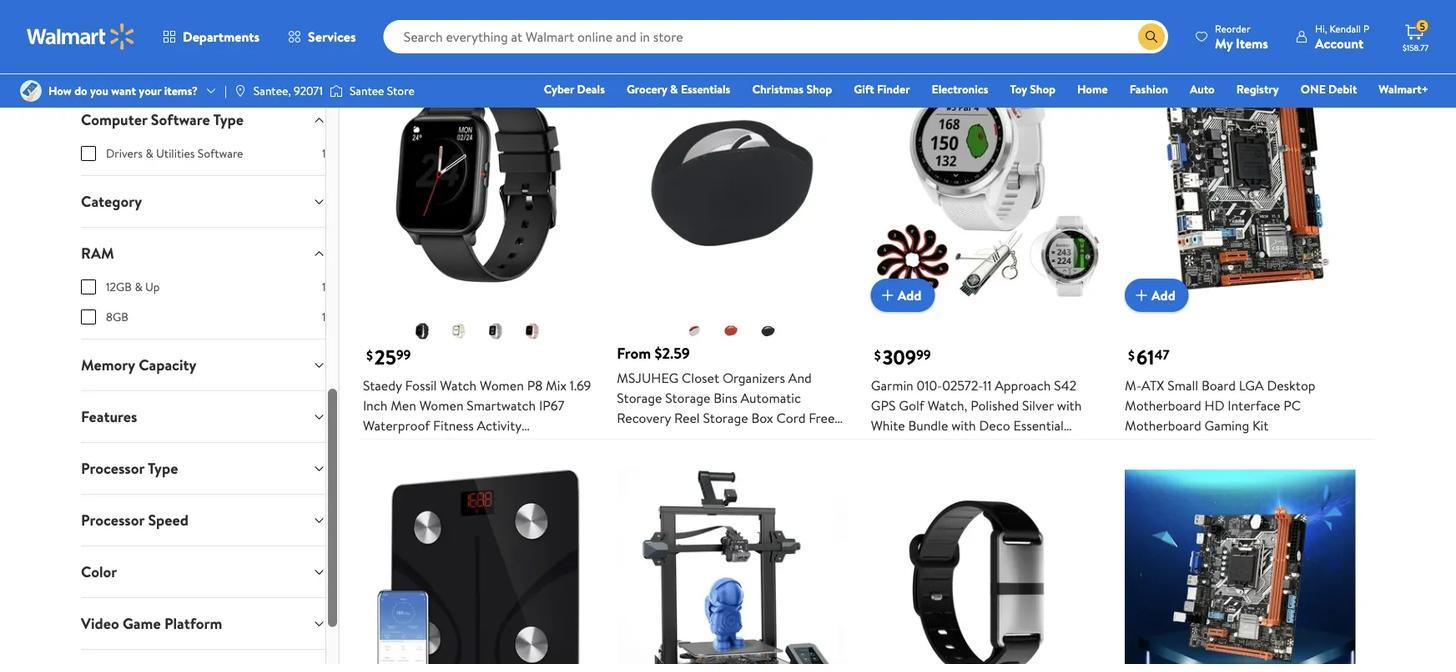 Task type: vqa. For each thing, say whether or not it's contained in the screenshot.
Supplies in the Seasonal Decor & Party Supplies
no



Task type: describe. For each thing, give the bounding box(es) containing it.
2 motherboard from the top
[[1126, 417, 1202, 435]]

ip67
[[539, 397, 565, 415]]

processor speed
[[81, 510, 188, 531]]

video game platform tab
[[67, 598, 339, 649]]

walmart+
[[1380, 81, 1429, 97]]

home
[[1078, 81, 1108, 97]]

7-
[[1028, 437, 1039, 455]]

reel
[[675, 409, 700, 428]]

shop for christmas shop
[[807, 81, 833, 97]]

hi, kendall p account
[[1316, 21, 1370, 52]]

staedy fossil watch women p8 mix 1.69 inch men women smartwatch ip67 waterproof fitness activity wristband/black image
[[363, 68, 594, 299]]

processor for processor speed
[[81, 510, 144, 531]]

function
[[871, 457, 922, 475]]

grocery
[[627, 81, 668, 97]]

how do you want your items?
[[48, 83, 198, 99]]

1 for 12gb & up
[[322, 279, 326, 295]]

storage up reel
[[666, 389, 711, 408]]

approach
[[995, 377, 1051, 395]]

auto link
[[1183, 80, 1223, 98]]

men
[[391, 397, 416, 415]]

pink image
[[523, 322, 543, 342]]

lga
[[1240, 377, 1265, 395]]

utilities
[[156, 145, 195, 161]]

11
[[984, 377, 992, 395]]

5
[[1420, 19, 1426, 33]]

registry
[[1237, 81, 1280, 97]]

recovery
[[617, 409, 671, 428]]

christmas
[[753, 81, 804, 97]]

finder
[[877, 81, 911, 97]]

computer
[[81, 109, 147, 130]]

ram button
[[67, 228, 339, 279]]

shop for toy shop
[[1030, 81, 1056, 97]]

video game platform
[[81, 613, 222, 634]]

registry link
[[1230, 80, 1287, 98]]

home link
[[1070, 80, 1116, 98]]

interface
[[1228, 397, 1281, 415]]

want
[[111, 83, 136, 99]]

protector
[[915, 437, 971, 455]]

kit
[[1253, 417, 1269, 435]]

electronics link
[[925, 80, 996, 98]]

memory capacity tab
[[67, 340, 339, 390]]

8gb
[[106, 309, 128, 325]]

gaming
[[1205, 417, 1250, 435]]

services button
[[274, 17, 370, 57]]

computer software type tab
[[67, 94, 339, 145]]

you
[[90, 83, 108, 99]]

$ for 25
[[366, 346, 373, 365]]

99 for 25
[[396, 346, 411, 364]]

desktop
[[1268, 377, 1316, 395]]

deals
[[577, 81, 605, 97]]

1 inside garmin 010-02572-11 approach s42 gps golf watch, polished silver with white bundle with deco essential screen protector 2-pack + 7-in-1 multi- function golf tool + zippered golf iron head covers set
[[1054, 437, 1059, 455]]

aura band silver body composition waterproof fitness tracker fat, muscles, hydration level, calories and steps count image
[[871, 470, 1102, 665]]

video game platform button
[[67, 598, 339, 649]]

silver
[[1023, 397, 1054, 415]]

gift finder link
[[847, 80, 918, 98]]

one debit
[[1301, 81, 1358, 97]]

0 horizontal spatial with
[[952, 417, 977, 435]]

ram tab
[[67, 228, 339, 279]]

walmart image
[[27, 23, 135, 50]]

$ 309 99
[[875, 343, 931, 371]]

christmas shop link
[[745, 80, 840, 98]]

toy
[[1011, 81, 1028, 97]]

small
[[1168, 377, 1199, 395]]

12gb
[[106, 279, 132, 295]]

m-
[[1126, 377, 1142, 395]]

departments
[[183, 28, 260, 46]]

309
[[883, 343, 917, 371]]

how
[[48, 83, 72, 99]]

1 for 8gb
[[322, 309, 326, 325]]

santee,
[[254, 83, 291, 99]]

cyber deals
[[544, 81, 605, 97]]

type inside dropdown button
[[213, 109, 243, 130]]

m-atx small board lga desktop motherboard hd interface pc motherboard gaming kit
[[1126, 377, 1316, 435]]

reorder my items
[[1216, 21, 1269, 52]]

$ for 309
[[875, 346, 881, 365]]

pc
[[1284, 397, 1302, 415]]

free
[[809, 409, 835, 428]]

1 vertical spatial software
[[197, 145, 243, 161]]

software inside dropdown button
[[151, 109, 210, 130]]

fashion link
[[1123, 80, 1176, 98]]

services
[[308, 28, 356, 46]]

d image
[[758, 322, 779, 342]]

0 horizontal spatial golf
[[899, 397, 925, 415]]

 image for santee, 92071
[[234, 84, 247, 98]]

bins
[[714, 389, 738, 408]]

staedy
[[363, 377, 402, 395]]

christmas shop
[[753, 81, 833, 97]]

deco
[[980, 417, 1011, 435]]

gold image
[[449, 322, 469, 342]]

debit
[[1329, 81, 1358, 97]]

add to cart image
[[878, 286, 898, 306]]

toy shop link
[[1003, 80, 1064, 98]]

white
[[871, 417, 906, 435]]

$ 61 47
[[1129, 343, 1170, 371]]

tool
[[954, 457, 978, 475]]

add for 309
[[898, 286, 922, 305]]

0 horizontal spatial women
[[420, 397, 464, 415]]

category
[[81, 191, 142, 212]]

memory capacity button
[[67, 340, 339, 390]]

m-atx small board lga desktop motherboard hd interface pc motherboard gaming kit image
[[1126, 68, 1356, 299]]

d
[[770, 449, 780, 468]]

add button for 309
[[871, 279, 935, 312]]

gray image
[[486, 322, 506, 342]]

auto
[[1191, 81, 1215, 97]]

storage down box
[[738, 429, 783, 448]]



Task type: locate. For each thing, give the bounding box(es) containing it.
99 inside "$ 25 99"
[[396, 346, 411, 364]]

2 shop from the left
[[1030, 81, 1056, 97]]

renpho bluetooth body fat scale smart bmi scale digital wireless weight scale, body composition analyzer with smartphone app 396 lbs, black image
[[363, 470, 594, 665]]

0 vertical spatial software
[[151, 109, 210, 130]]

set
[[949, 477, 968, 495]]

color
[[81, 562, 117, 582]]

add to cart image
[[1132, 286, 1152, 306]]

& right the grocery
[[670, 81, 678, 97]]

msjuheg closet organizers and storage storage bins automatic recovery reel storage box cord free manager data cable storage organization and storage d image
[[617, 68, 848, 299]]

bundle
[[909, 417, 949, 435]]

None checkbox
[[81, 279, 96, 294]]

processor type button
[[67, 443, 339, 494]]

None checkbox
[[81, 146, 96, 161], [81, 309, 96, 325], [81, 146, 96, 161], [81, 309, 96, 325]]

tab
[[67, 650, 339, 665]]

hi,
[[1316, 21, 1328, 35]]

processor type tab
[[67, 443, 339, 494]]

0 horizontal spatial +
[[981, 457, 989, 475]]

cyber
[[544, 81, 575, 97]]

features tab
[[67, 391, 339, 442]]

0 vertical spatial &
[[670, 81, 678, 97]]

99 up fossil
[[396, 346, 411, 364]]

& right drivers
[[145, 145, 153, 161]]

fitness
[[433, 417, 474, 435]]

$ left 25 at the left of the page
[[366, 346, 373, 365]]

99
[[396, 346, 411, 364], [917, 346, 931, 364]]

my
[[1216, 34, 1233, 52]]

manager
[[617, 429, 668, 448]]

1 horizontal spatial add
[[1152, 286, 1176, 305]]

items?
[[164, 83, 198, 99]]

Search search field
[[384, 20, 1169, 53]]

computer software type
[[81, 109, 243, 130]]

color button
[[67, 547, 339, 598]]

99 up '010-'
[[917, 346, 931, 364]]

$ for 61
[[1129, 346, 1135, 365]]

2 horizontal spatial golf
[[1046, 457, 1072, 475]]

smartwatch
[[467, 397, 536, 415]]

pack
[[986, 437, 1013, 455]]

1 horizontal spatial  image
[[234, 84, 247, 98]]

golf up bundle
[[899, 397, 925, 415]]

 image right | on the left top of page
[[234, 84, 247, 98]]

+ left the 7- on the bottom right of page
[[1017, 437, 1025, 455]]

1 vertical spatial +
[[981, 457, 989, 475]]

1 motherboard from the top
[[1126, 397, 1202, 415]]

staedy fossil watch women p8 mix 1.69 inch men women smartwatch ip67 waterproof fitness activity wristband/black
[[363, 377, 591, 455]]

one debit link
[[1294, 80, 1365, 98]]

golf down protector
[[925, 457, 951, 475]]

1 vertical spatial women
[[420, 397, 464, 415]]

and
[[789, 369, 812, 387], [695, 449, 718, 468]]

garmin 010-02572-11 approach s42 gps golf watch, polished silver with white bundle with deco essential screen protector 2-pack + 7-in-1 multi- function golf tool + zippered golf iron head covers set
[[871, 377, 1098, 495]]

type down | on the left top of page
[[213, 109, 243, 130]]

0 vertical spatial and
[[789, 369, 812, 387]]

0 horizontal spatial shop
[[807, 81, 833, 97]]

account
[[1316, 34, 1364, 52]]

1 add from the left
[[898, 286, 922, 305]]

0 vertical spatial motherboard
[[1126, 397, 1202, 415]]

watch,
[[928, 397, 968, 415]]

from
[[617, 343, 651, 364]]

features button
[[67, 391, 339, 442]]

board
[[1202, 377, 1236, 395]]

 image for santee store
[[330, 83, 343, 99]]

software right utilities
[[197, 145, 243, 161]]

1 $ from the left
[[366, 346, 373, 365]]

1 for drivers & utilities software
[[322, 145, 326, 161]]

processor up the color
[[81, 510, 144, 531]]

 image
[[20, 80, 42, 102], [330, 83, 343, 99], [234, 84, 247, 98]]

1 horizontal spatial golf
[[925, 457, 951, 475]]

processor for processor type
[[81, 458, 144, 479]]

& for grocery
[[670, 81, 678, 97]]

2 vertical spatial &
[[134, 279, 142, 295]]

shop right christmas
[[807, 81, 833, 97]]

3 $ from the left
[[1129, 346, 1135, 365]]

2 add from the left
[[1152, 286, 1176, 305]]

hd
[[1205, 397, 1225, 415]]

shop right toy
[[1030, 81, 1056, 97]]

watch
[[440, 377, 477, 395]]

0 horizontal spatial add
[[898, 286, 922, 305]]

1 vertical spatial type
[[147, 458, 178, 479]]

screen
[[871, 437, 911, 455]]

02572-
[[943, 377, 984, 395]]

organizers
[[723, 369, 786, 387]]

zippered
[[992, 457, 1043, 475]]

& for drivers
[[145, 145, 153, 161]]

head
[[871, 477, 902, 495]]

iron
[[1075, 457, 1098, 475]]

video
[[81, 613, 119, 634]]

add button up $ 309 99
[[871, 279, 935, 312]]

santee store
[[350, 83, 415, 99]]

msjuheg
[[617, 369, 679, 387]]

ram group
[[81, 279, 326, 339]]

multi-
[[1062, 437, 1097, 455]]

processor inside "dropdown button"
[[81, 510, 144, 531]]

and down cable
[[695, 449, 718, 468]]

essentials
[[681, 81, 731, 97]]

ram
[[81, 243, 114, 264]]

do
[[74, 83, 87, 99]]

walmart+ link
[[1372, 80, 1437, 98]]

essential
[[1014, 417, 1064, 435]]

1 vertical spatial &
[[145, 145, 153, 161]]

1 shop from the left
[[807, 81, 833, 97]]

1 vertical spatial processor
[[81, 510, 144, 531]]

game
[[122, 613, 160, 634]]

2 processor from the top
[[81, 510, 144, 531]]

golf down in-
[[1046, 457, 1072, 475]]

and up automatic
[[789, 369, 812, 387]]

1 horizontal spatial 99
[[917, 346, 931, 364]]

1 horizontal spatial shop
[[1030, 81, 1056, 97]]

2 horizontal spatial &
[[670, 81, 678, 97]]

0 horizontal spatial $
[[366, 346, 373, 365]]

92071
[[294, 83, 323, 99]]

1 processor from the top
[[81, 458, 144, 479]]

storage up recovery
[[617, 389, 662, 408]]

type inside dropdown button
[[147, 458, 178, 479]]

1 horizontal spatial &
[[145, 145, 153, 161]]

+ right tool
[[981, 457, 989, 475]]

wristband/black
[[363, 437, 457, 455]]

organization
[[617, 449, 692, 468]]

platform
[[164, 613, 222, 634]]

1 vertical spatial motherboard
[[1126, 417, 1202, 435]]

up
[[145, 279, 159, 295]]

fashion
[[1130, 81, 1169, 97]]

xewsqmlo 2ch 16gb lga 1150 motherboard hd interface 4pin/24pin pc main board dual sata3.0 image
[[1126, 470, 1356, 665]]

$ left 61 on the right of page
[[1129, 346, 1135, 365]]

software down items?
[[151, 109, 210, 130]]

1 horizontal spatial type
[[213, 109, 243, 130]]

 image right 92071
[[330, 83, 343, 99]]

0 vertical spatial type
[[213, 109, 243, 130]]

1 horizontal spatial women
[[480, 377, 524, 395]]

your
[[139, 83, 161, 99]]

fossil
[[405, 377, 437, 395]]

one
[[1301, 81, 1326, 97]]

47
[[1155, 346, 1170, 364]]

Walmart Site-Wide search field
[[384, 20, 1169, 53]]

gps
[[871, 397, 896, 415]]

1 horizontal spatial and
[[789, 369, 812, 387]]

category tab
[[67, 176, 339, 227]]

add for 61
[[1152, 286, 1176, 305]]

type up speed
[[147, 458, 178, 479]]

& inside ram group
[[134, 279, 142, 295]]

with up 2-
[[952, 417, 977, 435]]

$ inside "$ 25 99"
[[366, 346, 373, 365]]

0 horizontal spatial add button
[[871, 279, 935, 312]]

1 99 from the left
[[396, 346, 411, 364]]

search icon image
[[1146, 30, 1159, 43]]

2 horizontal spatial $
[[1129, 346, 1135, 365]]

features
[[81, 406, 137, 427]]

2 add button from the left
[[1126, 279, 1189, 312]]

99 for 309
[[917, 346, 931, 364]]

gift finder
[[854, 81, 911, 97]]

computer software type button
[[67, 94, 339, 145]]

store
[[387, 83, 415, 99]]

b image
[[685, 322, 705, 342]]

0 vertical spatial women
[[480, 377, 524, 395]]

2 $ from the left
[[875, 346, 881, 365]]

processor down features
[[81, 458, 144, 479]]

99 inside $ 309 99
[[917, 346, 931, 364]]

1 horizontal spatial +
[[1017, 437, 1025, 455]]

add up the "47"
[[1152, 286, 1176, 305]]

$ inside $ 309 99
[[875, 346, 881, 365]]

storage down bins
[[703, 409, 749, 428]]

color tab
[[67, 547, 339, 598]]

women
[[480, 377, 524, 395], [420, 397, 464, 415]]

c image
[[722, 322, 742, 342]]

atx
[[1142, 377, 1165, 395]]

2 99 from the left
[[917, 346, 931, 364]]

processor speed tab
[[67, 495, 339, 546]]

0 vertical spatial +
[[1017, 437, 1025, 455]]

0 horizontal spatial and
[[695, 449, 718, 468]]

1 horizontal spatial $
[[875, 346, 881, 365]]

grocery & essentials
[[627, 81, 731, 97]]

1 vertical spatial with
[[952, 417, 977, 435]]

garmin 010-02572-11 approach s42 gps golf watch, polished silver with white bundle with deco essential screen protector 2-pack + 7-in-1 multi-function golf tool + zippered golf iron head covers set image
[[871, 68, 1102, 299]]

toy shop
[[1011, 81, 1056, 97]]

& left up
[[134, 279, 142, 295]]

p
[[1364, 21, 1370, 35]]

$158.77
[[1403, 42, 1430, 53]]

processor type
[[81, 458, 178, 479]]

storage left d
[[721, 449, 767, 468]]

processor inside dropdown button
[[81, 458, 144, 479]]

santee
[[350, 83, 384, 99]]

women up smartwatch
[[480, 377, 524, 395]]

$2.59
[[655, 343, 690, 364]]

61
[[1137, 343, 1155, 371]]

polished
[[971, 397, 1020, 415]]

activity
[[477, 417, 522, 435]]

1 horizontal spatial with
[[1058, 397, 1082, 415]]

0 horizontal spatial  image
[[20, 80, 42, 102]]

 image for how do you want your items?
[[20, 80, 42, 102]]

garmin
[[871, 377, 914, 395]]

mix
[[546, 377, 567, 395]]

box
[[752, 409, 774, 428]]

capacity
[[138, 355, 196, 375]]

1 vertical spatial and
[[695, 449, 718, 468]]

$ inside $ 61 47
[[1129, 346, 1135, 365]]

 image left how at the left of the page
[[20, 80, 42, 102]]

processor
[[81, 458, 144, 479], [81, 510, 144, 531]]

0 vertical spatial processor
[[81, 458, 144, 479]]

1 add button from the left
[[871, 279, 935, 312]]

creality ender 3 s1 3d printer high precision z-axis double screw removable build plate beginners kids professional fdm 3d printer,black image
[[617, 470, 848, 665]]

add button up the "47"
[[1126, 279, 1189, 312]]

$ left 309
[[875, 346, 881, 365]]

gift
[[854, 81, 875, 97]]

2 horizontal spatial  image
[[330, 83, 343, 99]]

0 horizontal spatial type
[[147, 458, 178, 479]]

with down s42
[[1058, 397, 1082, 415]]

women up fitness
[[420, 397, 464, 415]]

add up $ 309 99
[[898, 286, 922, 305]]

santee, 92071
[[254, 83, 323, 99]]

black image
[[413, 322, 433, 342]]

1
[[322, 145, 326, 161], [322, 279, 326, 295], [322, 309, 326, 325], [1054, 437, 1059, 455]]

& for 12gb
[[134, 279, 142, 295]]

0 horizontal spatial 99
[[396, 346, 411, 364]]

1 horizontal spatial add button
[[1126, 279, 1189, 312]]

none checkbox inside ram group
[[81, 279, 96, 294]]

010-
[[917, 377, 943, 395]]

0 vertical spatial with
[[1058, 397, 1082, 415]]

add button for 61
[[1126, 279, 1189, 312]]

0 horizontal spatial &
[[134, 279, 142, 295]]



